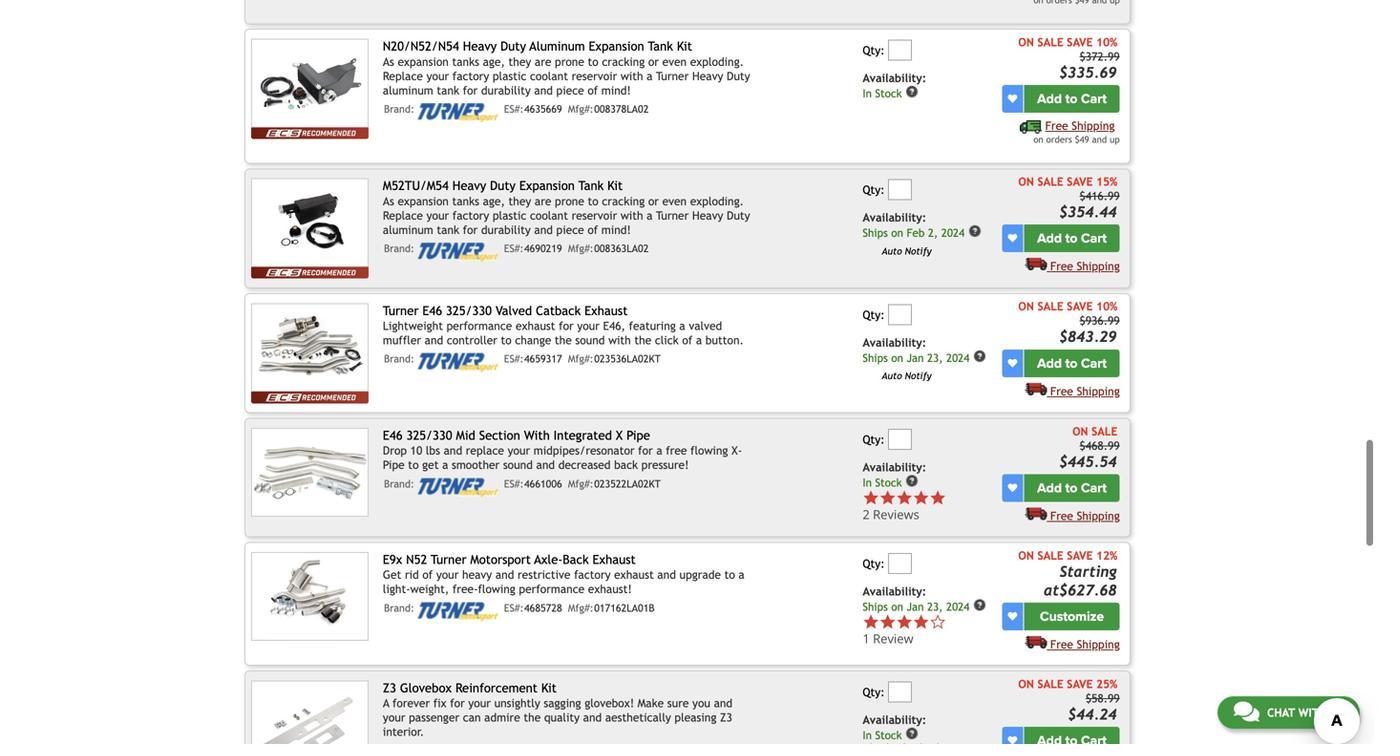Task type: vqa. For each thing, say whether or not it's contained in the screenshot.
"VW Parts"
no



Task type: describe. For each thing, give the bounding box(es) containing it.
0 vertical spatial pipe
[[627, 428, 650, 443]]

$843.29
[[1059, 328, 1117, 345]]

add to wish list image for $335.69
[[1008, 94, 1018, 104]]

008378la02
[[594, 103, 649, 115]]

with
[[524, 428, 550, 443]]

auto notify for $843.29
[[882, 370, 932, 381]]

2 stock from the top
[[875, 476, 902, 489]]

and up 4661006
[[536, 458, 555, 472]]

4659317
[[524, 353, 562, 365]]

1 vertical spatial free shipping image
[[1025, 635, 1047, 649]]

and down the mid
[[444, 444, 462, 457]]

upgrade
[[680, 568, 721, 581]]

question sign image for turner e46 325/330 valved catback exhaust
[[973, 349, 987, 363]]

es#: 4661006 mfg#: 023522la02kt
[[504, 478, 661, 490]]

on sale save 25% $58.99 $44.24
[[1019, 677, 1120, 723]]

brand: for $843.29
[[384, 353, 415, 365]]

2024 for $843.29
[[947, 351, 970, 364]]

orders
[[1047, 134, 1072, 145]]

availability: ships on feb 2, 2024
[[863, 211, 965, 239]]

4 mfg#: from the top
[[568, 478, 594, 490]]

e46 inside 'e46 325/330 mid section with integrated x pipe drop 10 lbs and replace your midpipes/resonator for a free flowing x- pipe to get a smoother sound and decreased back pressure!'
[[383, 428, 403, 443]]

5 es#: from the top
[[504, 602, 524, 614]]

free down customize
[[1051, 638, 1074, 651]]

3 ships from the top
[[863, 600, 888, 613]]

kit inside z3 glovebox reinforcement kit a forever fix for your unsightly sagging glovebox! make sure you and your passenger can admire the quality and aesthetically pleasing z3 interior.
[[542, 681, 557, 695]]

on inside free shipping on orders $49 and up
[[1034, 134, 1044, 145]]

1 availability: from the top
[[863, 71, 927, 85]]

es#: 4635669 mfg#: 008378la02
[[504, 103, 649, 115]]

add to cart for $354.44
[[1037, 230, 1107, 247]]

chat
[[1267, 706, 1295, 719]]

es#: for $335.69
[[504, 103, 524, 115]]

free inside free shipping on orders $49 and up
[[1046, 119, 1069, 132]]

factory inside the m52tu/m54 heavy duty expansion tank kit as expansion tanks age, they are prone to cracking or even exploding. replace your factory plastic coolant reservoir with a turner heavy duty aluminum tank for durability and piece of mind!
[[453, 209, 489, 222]]

of inside turner e46 325/330 valved catback exhaust lightweight performance exhaust for your e46, featuring a valved muffler and controller to change the sound with the click of a button.
[[682, 333, 693, 347]]

smoother
[[452, 458, 500, 472]]

restrictive
[[518, 568, 571, 581]]

shipping for 10%
[[1077, 384, 1120, 398]]

for inside 'e46 325/330 mid section with integrated x pipe drop 10 lbs and replace your midpipes/resonator for a free flowing x- pipe to get a smoother sound and decreased back pressure!'
[[638, 444, 653, 457]]

sound inside turner e46 325/330 valved catback exhaust lightweight performance exhaust for your e46, featuring a valved muffler and controller to change the sound with the click of a button.
[[575, 333, 605, 347]]

tank inside n20/n52/n54 heavy duty aluminum expansion tank kit as expansion tanks age, they are prone to cracking or even exploding. replace your factory plastic coolant reservoir with a turner heavy duty aluminum tank for durability and piece of mind!
[[437, 83, 460, 97]]

free shipping for $843.29
[[1051, 384, 1120, 398]]

tanks inside n20/n52/n54 heavy duty aluminum expansion tank kit as expansion tanks age, they are prone to cracking or even exploding. replace your factory plastic coolant reservoir with a turner heavy duty aluminum tank for durability and piece of mind!
[[452, 55, 480, 68]]

aluminum inside n20/n52/n54 heavy duty aluminum expansion tank kit as expansion tanks age, they are prone to cracking or even exploding. replace your factory plastic coolant reservoir with a turner heavy duty aluminum tank for durability and piece of mind!
[[383, 83, 433, 97]]

es#: for $843.29
[[504, 353, 524, 365]]

es#4685728 - 017162la01b - e9x n52 turner motorsport axle-back exhaust - get rid of your heavy and restrictive factory exhaust and upgrade to a light-weight, free-flowing performance exhaust! - turner motorsport - bmw image
[[251, 552, 369, 641]]

free shipping for $445.54
[[1051, 509, 1120, 522]]

10% for $843.29
[[1097, 300, 1118, 313]]

on for e9x n52 turner motorsport axle-back exhaust
[[892, 600, 904, 613]]

click
[[655, 333, 679, 347]]

to inside e9x n52 turner motorsport axle-back exhaust get rid of your heavy and restrictive factory exhaust and upgrade to a light-weight, free-flowing performance exhaust!
[[725, 568, 735, 581]]

valved
[[496, 303, 532, 318]]

add to wish list image for $843.29
[[1008, 359, 1018, 368]]

1
[[863, 630, 870, 647]]

coolant inside n20/n52/n54 heavy duty aluminum expansion tank kit as expansion tanks age, they are prone to cracking or even exploding. replace your factory plastic coolant reservoir with a turner heavy duty aluminum tank for durability and piece of mind!
[[530, 69, 568, 83]]

prone inside the m52tu/m54 heavy duty expansion tank kit as expansion tanks age, they are prone to cracking or even exploding. replace your factory plastic coolant reservoir with a turner heavy duty aluminum tank for durability and piece of mind!
[[555, 194, 585, 208]]

exhaust inside turner e46 325/330 valved catback exhaust lightweight performance exhaust for your e46, featuring a valved muffler and controller to change the sound with the click of a button.
[[585, 303, 628, 318]]

rid
[[405, 568, 419, 581]]

add to cart button for $335.69
[[1024, 85, 1120, 113]]

on for $445.54
[[1073, 424, 1089, 438]]

x
[[616, 428, 623, 443]]

tank inside n20/n52/n54 heavy duty aluminum expansion tank kit as expansion tanks age, they are prone to cracking or even exploding. replace your factory plastic coolant reservoir with a turner heavy duty aluminum tank for durability and piece of mind!
[[648, 39, 673, 54]]

on sale save 12%
[[1019, 549, 1118, 562]]

availability: for turner e46 325/330 valved catback exhaust
[[863, 336, 927, 349]]

midpipes/resonator
[[534, 444, 635, 457]]

age, inside the m52tu/m54 heavy duty expansion tank kit as expansion tanks age, they are prone to cracking or even exploding. replace your factory plastic coolant reservoir with a turner heavy duty aluminum tank for durability and piece of mind!
[[483, 194, 505, 208]]

free-
[[453, 582, 478, 596]]

reservoir inside the m52tu/m54 heavy duty expansion tank kit as expansion tanks age, they are prone to cracking or even exploding. replace your factory plastic coolant reservoir with a turner heavy duty aluminum tank for durability and piece of mind!
[[572, 209, 617, 222]]

passenger
[[409, 711, 460, 724]]

$627.68
[[1059, 582, 1117, 599]]

save inside on sale save 25% $58.99 $44.24
[[1067, 677, 1093, 690]]

325/330 inside 'e46 325/330 mid section with integrated x pipe drop 10 lbs and replace your midpipes/resonator for a free flowing x- pipe to get a smoother sound and decreased back pressure!'
[[407, 428, 452, 443]]

as inside the m52tu/m54 heavy duty expansion tank kit as expansion tanks age, they are prone to cracking or even exploding. replace your factory plastic coolant reservoir with a turner heavy duty aluminum tank for durability and piece of mind!
[[383, 194, 394, 208]]

comments image
[[1234, 700, 1260, 723]]

lbs
[[426, 444, 440, 457]]

or inside the m52tu/m54 heavy duty expansion tank kit as expansion tanks age, they are prone to cracking or even exploding. replace your factory plastic coolant reservoir with a turner heavy duty aluminum tank for durability and piece of mind!
[[648, 194, 659, 208]]

back
[[563, 552, 589, 567]]

on sale $468.99 $445.54
[[1059, 424, 1120, 470]]

qty: for $335.69
[[863, 44, 885, 57]]

availability: for e46 325/330 mid section with integrated x pipe
[[863, 460, 927, 474]]

shipping down customize
[[1077, 638, 1120, 651]]

make
[[638, 697, 664, 710]]

and inside free shipping on orders $49 and up
[[1092, 134, 1107, 145]]

brand: for $354.44
[[384, 243, 415, 255]]

es#4635669 - 008378la02 - n20/n52/n54 heavy duty aluminum expansion tank kit - as expansion tanks age, they are prone to cracking or even exploding. replace your factory plastic coolant reservoir with a turner heavy duty aluminum tank for durability and piece of mind! - turner motorsport - bmw image
[[251, 39, 369, 127]]

cracking inside the m52tu/m54 heavy duty expansion tank kit as expansion tanks age, they are prone to cracking or even exploding. replace your factory plastic coolant reservoir with a turner heavy duty aluminum tank for durability and piece of mind!
[[602, 194, 645, 208]]

$468.99
[[1080, 439, 1120, 452]]

4635669
[[524, 103, 562, 115]]

weight,
[[410, 582, 449, 596]]

sagging
[[544, 697, 581, 710]]

add to wish list image for $354.44
[[1008, 234, 1018, 243]]

4 brand: from the top
[[384, 478, 415, 490]]

a inside e9x n52 turner motorsport axle-back exhaust get rid of your heavy and restrictive factory exhaust and upgrade to a light-weight, free-flowing performance exhaust!
[[739, 568, 745, 581]]

exhaust!
[[588, 582, 632, 596]]

add to cart for $843.29
[[1037, 355, 1107, 371]]

turner motorsport - corporate logo image for $354.44
[[418, 243, 498, 262]]

10% for $335.69
[[1097, 35, 1118, 49]]

your inside 'e46 325/330 mid section with integrated x pipe drop 10 lbs and replace your midpipes/resonator for a free flowing x- pipe to get a smoother sound and decreased back pressure!'
[[508, 444, 530, 457]]

n52
[[406, 552, 427, 567]]

2 star image from the left
[[896, 490, 913, 506]]

z3 glovebox reinforcement kit a forever fix for your unsightly sagging glovebox! make sure you and your passenger can admire the quality and aesthetically pleasing z3 interior.
[[383, 681, 733, 739]]

factory inside e9x n52 turner motorsport axle-back exhaust get rid of your heavy and restrictive factory exhaust and upgrade to a light-weight, free-flowing performance exhaust!
[[574, 568, 611, 581]]

customize
[[1040, 608, 1104, 625]]

5 mfg#: from the top
[[568, 602, 594, 614]]

performance inside turner e46 325/330 valved catback exhaust lightweight performance exhaust for your e46, featuring a valved muffler and controller to change the sound with the click of a button.
[[447, 319, 512, 333]]

for inside n20/n52/n54 heavy duty aluminum expansion tank kit as expansion tanks age, they are prone to cracking or even exploding. replace your factory plastic coolant reservoir with a turner heavy duty aluminum tank for durability and piece of mind!
[[463, 83, 478, 97]]

23, for e9x n52 turner motorsport axle-back exhaust
[[928, 600, 943, 613]]

4 save from the top
[[1067, 549, 1093, 562]]

4 turner motorsport - corporate logo image from the top
[[418, 478, 498, 497]]

4661006
[[524, 478, 562, 490]]

catback
[[536, 303, 581, 318]]

023522la02kt
[[594, 478, 661, 490]]

6 availability: from the top
[[863, 713, 927, 726]]

us
[[1330, 706, 1344, 719]]

add to cart for $335.69
[[1037, 91, 1107, 107]]

mind! inside the m52tu/m54 heavy duty expansion tank kit as expansion tanks age, they are prone to cracking or even exploding. replace your factory plastic coolant reservoir with a turner heavy duty aluminum tank for durability and piece of mind!
[[602, 223, 631, 236]]

2 reviews link for 2nd star image from the right
[[863, 506, 947, 523]]

aesthetically
[[605, 711, 671, 724]]

and down motorsport
[[496, 568, 514, 581]]

for inside the m52tu/m54 heavy duty expansion tank kit as expansion tanks age, they are prone to cracking or even exploding. replace your factory plastic coolant reservoir with a turner heavy duty aluminum tank for durability and piece of mind!
[[463, 223, 478, 236]]

sale for $354.44
[[1038, 175, 1064, 188]]

a inside n20/n52/n54 heavy duty aluminum expansion tank kit as expansion tanks age, they are prone to cracking or even exploding. replace your factory plastic coolant reservoir with a turner heavy duty aluminum tank for durability and piece of mind!
[[647, 69, 653, 83]]

your down a
[[383, 711, 405, 724]]

es#: 4659317 mfg#: 023536la02kt
[[504, 353, 661, 365]]

exploding. inside n20/n52/n54 heavy duty aluminum expansion tank kit as expansion tanks age, they are prone to cracking or even exploding. replace your factory plastic coolant reservoir with a turner heavy duty aluminum tank for durability and piece of mind!
[[690, 55, 744, 68]]

forever
[[393, 697, 430, 710]]

lightweight
[[383, 319, 443, 333]]

stock for $335.69
[[875, 87, 902, 100]]

save for $335.69
[[1067, 35, 1093, 49]]

a right get
[[442, 458, 448, 472]]

availability: in stock for $335.69
[[863, 71, 927, 100]]

and down glovebox!
[[583, 711, 602, 724]]

4 es#: from the top
[[504, 478, 524, 490]]

sale for $445.54
[[1092, 424, 1118, 438]]

mid
[[456, 428, 476, 443]]

save for $843.29
[[1067, 300, 1093, 313]]

$936.99
[[1080, 314, 1120, 327]]

1 question sign image from the top
[[906, 474, 919, 488]]

with inside n20/n52/n54 heavy duty aluminum expansion tank kit as expansion tanks age, they are prone to cracking or even exploding. replace your factory plastic coolant reservoir with a turner heavy duty aluminum tank for durability and piece of mind!
[[621, 69, 643, 83]]

pressure!
[[642, 458, 689, 472]]

ecs tuning recommends this product. image for $843.29
[[251, 392, 369, 403]]

turner inside n20/n52/n54 heavy duty aluminum expansion tank kit as expansion tanks age, they are prone to cracking or even exploding. replace your factory plastic coolant reservoir with a turner heavy duty aluminum tank for durability and piece of mind!
[[656, 69, 689, 83]]

factory inside n20/n52/n54 heavy duty aluminum expansion tank kit as expansion tanks age, they are prone to cracking or even exploding. replace your factory plastic coolant reservoir with a turner heavy duty aluminum tank for durability and piece of mind!
[[453, 69, 489, 83]]

admire
[[484, 711, 520, 724]]

piece inside n20/n52/n54 heavy duty aluminum expansion tank kit as expansion tanks age, they are prone to cracking or even exploding. replace your factory plastic coolant reservoir with a turner heavy duty aluminum tank for durability and piece of mind!
[[556, 83, 584, 97]]

decreased
[[559, 458, 611, 472]]

0 horizontal spatial pipe
[[383, 458, 405, 472]]

$372.99
[[1080, 50, 1120, 63]]

es#: for $354.44
[[504, 243, 524, 255]]

replace inside the m52tu/m54 heavy duty expansion tank kit as expansion tanks age, they are prone to cracking or even exploding. replace your factory plastic coolant reservoir with a turner heavy duty aluminum tank for durability and piece of mind!
[[383, 209, 423, 222]]

get
[[422, 458, 439, 472]]

ships for $354.44
[[863, 227, 888, 239]]

up
[[1110, 134, 1120, 145]]

to down $445.54
[[1066, 480, 1078, 496]]

tank inside the m52tu/m54 heavy duty expansion tank kit as expansion tanks age, they are prone to cracking or even exploding. replace your factory plastic coolant reservoir with a turner heavy duty aluminum tank for durability and piece of mind!
[[437, 223, 460, 236]]

2 1 review link from the top
[[863, 630, 947, 647]]

cart for $335.69
[[1081, 91, 1107, 107]]

4685728
[[524, 602, 562, 614]]

replace
[[466, 444, 504, 457]]

your inside e9x n52 turner motorsport axle-back exhaust get rid of your heavy and restrictive factory exhaust and upgrade to a light-weight, free-flowing performance exhaust!
[[436, 568, 459, 581]]

es#4691055 - 049905la01kt - z3 glovebox reinforcement kit - a forever fix for your unsightly sagging glovebox! make sure you and your passenger can admire the quality and aesthetically pleasing z3 interior. - ecs - bmw image
[[251, 681, 369, 744]]

your inside turner e46 325/330 valved catback exhaust lightweight performance exhaust for your e46, featuring a valved muffler and controller to change the sound with the click of a button.
[[577, 319, 600, 333]]

starting at
[[1044, 563, 1117, 599]]

on for turner e46 325/330 valved catback exhaust
[[892, 351, 904, 364]]

on sale save 10% $936.99 $843.29
[[1019, 300, 1120, 345]]

turner inside e9x n52 turner motorsport axle-back exhaust get rid of your heavy and restrictive factory exhaust and upgrade to a light-weight, free-flowing performance exhaust!
[[431, 552, 467, 567]]

kit inside n20/n52/n54 heavy duty aluminum expansion tank kit as expansion tanks age, they are prone to cracking or even exploding. replace your factory plastic coolant reservoir with a turner heavy duty aluminum tank for durability and piece of mind!
[[677, 39, 692, 54]]

ships for $843.29
[[863, 351, 888, 364]]

e46 325/330 mid section with integrated x pipe link
[[383, 428, 650, 443]]

of inside e9x n52 turner motorsport axle-back exhaust get rid of your heavy and restrictive factory exhaust and upgrade to a light-weight, free-flowing performance exhaust!
[[423, 568, 433, 581]]

$335.69
[[1059, 64, 1117, 81]]

light-
[[383, 582, 410, 596]]

your inside n20/n52/n54 heavy duty aluminum expansion tank kit as expansion tanks age, they are prone to cracking or even exploding. replace your factory plastic coolant reservoir with a turner heavy duty aluminum tank for durability and piece of mind!
[[427, 69, 449, 83]]

es#: 4685728 mfg#: 017162la01b
[[504, 602, 655, 614]]

e9x n52 turner motorsport axle-back exhaust link
[[383, 552, 636, 567]]

you
[[693, 697, 711, 710]]

even inside the m52tu/m54 heavy duty expansion tank kit as expansion tanks age, they are prone to cracking or even exploding. replace your factory plastic coolant reservoir with a turner heavy duty aluminum tank for durability and piece of mind!
[[663, 194, 687, 208]]

durability inside the m52tu/m54 heavy duty expansion tank kit as expansion tanks age, they are prone to cracking or even exploding. replace your factory plastic coolant reservoir with a turner heavy duty aluminum tank for durability and piece of mind!
[[481, 223, 531, 236]]

featuring
[[629, 319, 676, 333]]

notify for $354.44
[[905, 245, 932, 256]]

valved
[[689, 319, 722, 333]]

es#4659317 - 023536la02kt - turner e46 325/330 valved catback exhaust - lightweight performance exhaust for your e46, featuring a valved muffler and controller to change the sound with the click of a button. - turner motorsport - bmw image
[[251, 303, 369, 392]]

qty: for $843.29
[[863, 308, 885, 321]]

quality
[[544, 711, 580, 724]]

to inside turner e46 325/330 valved catback exhaust lightweight performance exhaust for your e46, featuring a valved muffler and controller to change the sound with the click of a button.
[[501, 333, 512, 347]]

can
[[463, 711, 481, 724]]

jan for turner e46 325/330 valved catback exhaust
[[907, 351, 924, 364]]

add to cart button for $843.29
[[1024, 349, 1120, 377]]

and inside turner e46 325/330 valved catback exhaust lightweight performance exhaust for your e46, featuring a valved muffler and controller to change the sound with the click of a button.
[[425, 333, 443, 347]]

and right you
[[714, 697, 733, 710]]

325/330 inside turner e46 325/330 valved catback exhaust lightweight performance exhaust for your e46, featuring a valved muffler and controller to change the sound with the click of a button.
[[446, 303, 492, 318]]

at
[[1044, 582, 1059, 599]]

plastic inside n20/n52/n54 heavy duty aluminum expansion tank kit as expansion tanks age, they are prone to cracking or even exploding. replace your factory plastic coolant reservoir with a turner heavy duty aluminum tank for durability and piece of mind!
[[493, 69, 527, 83]]

your up can
[[468, 697, 491, 710]]

1 vertical spatial z3
[[720, 711, 733, 724]]

on for $843.29
[[1019, 300, 1034, 313]]

for inside z3 glovebox reinforcement kit a forever fix for your unsightly sagging glovebox! make sure you and your passenger can admire the quality and aesthetically pleasing z3 interior.
[[450, 697, 465, 710]]

1 star image from the left
[[863, 490, 880, 506]]

prone inside n20/n52/n54 heavy duty aluminum expansion tank kit as expansion tanks age, they are prone to cracking or even exploding. replace your factory plastic coolant reservoir with a turner heavy duty aluminum tank for durability and piece of mind!
[[555, 55, 585, 68]]

n20/n52/n54 heavy duty aluminum expansion tank kit as expansion tanks age, they are prone to cracking or even exploding. replace your factory plastic coolant reservoir with a turner heavy duty aluminum tank for durability and piece of mind!
[[383, 39, 750, 97]]

ecs tuning recommends this product. image for $354.44
[[251, 267, 369, 279]]

$354.44
[[1059, 204, 1117, 221]]

n20/n52/n54 heavy duty aluminum expansion tank kit link
[[383, 39, 692, 54]]

free for $445.54
[[1051, 509, 1074, 522]]

e9x n52 turner motorsport axle-back exhaust get rid of your heavy and restrictive factory exhaust and upgrade to a light-weight, free-flowing performance exhaust!
[[383, 552, 745, 596]]

5 qty: from the top
[[863, 557, 885, 570]]

button.
[[706, 333, 744, 347]]

free for 15%
[[1051, 260, 1074, 273]]

expansion inside the m52tu/m54 heavy duty expansion tank kit as expansion tanks age, they are prone to cracking or even exploding. replace your factory plastic coolant reservoir with a turner heavy duty aluminum tank for durability and piece of mind!
[[520, 178, 575, 193]]

to down $354.44
[[1066, 230, 1078, 247]]

flowing inside 'e46 325/330 mid section with integrated x pipe drop 10 lbs and replace your midpipes/resonator for a free flowing x- pipe to get a smoother sound and decreased back pressure!'
[[691, 444, 728, 457]]

2 reviews
[[863, 506, 920, 523]]

e46 325/330 mid section with integrated x pipe drop 10 lbs and replace your midpipes/resonator for a free flowing x- pipe to get a smoother sound and decreased back pressure!
[[383, 428, 742, 472]]

008363la02
[[594, 243, 649, 255]]

4 cart from the top
[[1081, 480, 1107, 496]]

shipping for 15%
[[1077, 260, 1120, 273]]

tanks inside the m52tu/m54 heavy duty expansion tank kit as expansion tanks age, they are prone to cracking or even exploding. replace your factory plastic coolant reservoir with a turner heavy duty aluminum tank for durability and piece of mind!
[[452, 194, 480, 208]]

add to cart button for $354.44
[[1024, 225, 1120, 252]]

as inside n20/n52/n54 heavy duty aluminum expansion tank kit as expansion tanks age, they are prone to cracking or even exploding. replace your factory plastic coolant reservoir with a turner heavy duty aluminum tank for durability and piece of mind!
[[383, 55, 394, 68]]

e46 inside turner e46 325/330 valved catback exhaust lightweight performance exhaust for your e46, featuring a valved muffler and controller to change the sound with the click of a button.
[[423, 303, 442, 318]]

fix
[[433, 697, 447, 710]]

interior.
[[383, 725, 424, 739]]

sale up at
[[1038, 549, 1064, 562]]

4 free shipping from the top
[[1051, 638, 1120, 651]]

qty: for $445.54
[[863, 433, 885, 446]]

mfg#: for $335.69
[[568, 103, 594, 115]]

they inside n20/n52/n54 heavy duty aluminum expansion tank kit as expansion tanks age, they are prone to cracking or even exploding. replace your factory plastic coolant reservoir with a turner heavy duty aluminum tank for durability and piece of mind!
[[509, 55, 531, 68]]

of inside n20/n52/n54 heavy duty aluminum expansion tank kit as expansion tanks age, they are prone to cracking or even exploding. replace your factory plastic coolant reservoir with a turner heavy duty aluminum tank for durability and piece of mind!
[[588, 83, 598, 97]]

pleasing
[[675, 711, 717, 724]]



Task type: locate. For each thing, give the bounding box(es) containing it.
free up on sale save 12%
[[1051, 509, 1074, 522]]

0 horizontal spatial tank
[[579, 178, 604, 193]]

1 vertical spatial factory
[[453, 209, 489, 222]]

the inside z3 glovebox reinforcement kit a forever fix for your unsightly sagging glovebox! make sure you and your passenger can admire the quality and aesthetically pleasing z3 interior.
[[524, 711, 541, 724]]

1 vertical spatial or
[[648, 194, 659, 208]]

auto for $843.29
[[882, 370, 902, 381]]

mind!
[[602, 83, 631, 97], [602, 223, 631, 236]]

0 vertical spatial free shipping image
[[1020, 120, 1042, 134]]

1 vertical spatial replace
[[383, 209, 423, 222]]

1 even from the top
[[663, 55, 687, 68]]

2 tank from the top
[[437, 223, 460, 236]]

on sale save 10% $372.99 $335.69
[[1019, 35, 1120, 81]]

10% inside on sale save 10% $372.99 $335.69
[[1097, 35, 1118, 49]]

1 mfg#: from the top
[[568, 103, 594, 115]]

1 vertical spatial pipe
[[383, 458, 405, 472]]

notify for $843.29
[[905, 370, 932, 381]]

on for $354.44
[[1019, 175, 1034, 188]]

chat with us
[[1267, 706, 1344, 719]]

tanks
[[452, 55, 480, 68], [452, 194, 480, 208]]

2 question sign image from the top
[[906, 727, 919, 740]]

your up the free-
[[436, 568, 459, 581]]

for inside turner e46 325/330 valved catback exhaust lightweight performance exhaust for your e46, featuring a valved muffler and controller to change the sound with the click of a button.
[[559, 319, 574, 333]]

0 vertical spatial free shipping image
[[1025, 257, 1047, 271]]

0 vertical spatial auto notify
[[882, 245, 932, 256]]

back
[[614, 458, 638, 472]]

mfg#: for $354.44
[[568, 243, 594, 255]]

4 add from the top
[[1037, 480, 1062, 496]]

1 cracking from the top
[[602, 55, 645, 68]]

coolant down the aluminum
[[530, 69, 568, 83]]

expansion
[[589, 39, 644, 54], [520, 178, 575, 193]]

even inside n20/n52/n54 heavy duty aluminum expansion tank kit as expansion tanks age, they are prone to cracking or even exploding. replace your factory plastic coolant reservoir with a turner heavy duty aluminum tank for durability and piece of mind!
[[663, 55, 687, 68]]

1 horizontal spatial kit
[[608, 178, 623, 193]]

1 horizontal spatial the
[[555, 333, 572, 347]]

exhaust inside e9x n52 turner motorsport axle-back exhaust get rid of your heavy and restrictive factory exhaust and upgrade to a light-weight, free-flowing performance exhaust!
[[593, 552, 636, 567]]

2 as from the top
[[383, 194, 394, 208]]

1 horizontal spatial flowing
[[691, 444, 728, 457]]

tanks down n20/n52/n54
[[452, 55, 480, 68]]

sound down e46 325/330 mid section with integrated x pipe link
[[503, 458, 533, 472]]

0 vertical spatial coolant
[[530, 69, 568, 83]]

0 vertical spatial replace
[[383, 69, 423, 83]]

on inside on sale save 10% $372.99 $335.69
[[1019, 35, 1034, 49]]

1 prone from the top
[[555, 55, 585, 68]]

shipping for $445.54
[[1077, 509, 1120, 522]]

mfg#: right the 4690219
[[568, 243, 594, 255]]

cart down the $843.29 on the right top
[[1081, 355, 1107, 371]]

a inside the m52tu/m54 heavy duty expansion tank kit as expansion tanks age, they are prone to cracking or even exploding. replace your factory plastic coolant reservoir with a turner heavy duty aluminum tank for durability and piece of mind!
[[647, 209, 653, 222]]

axle-
[[534, 552, 563, 567]]

2
[[863, 506, 870, 523]]

reservoir inside n20/n52/n54 heavy duty aluminum expansion tank kit as expansion tanks age, they are prone to cracking or even exploding. replace your factory plastic coolant reservoir with a turner heavy duty aluminum tank for durability and piece of mind!
[[572, 69, 617, 83]]

1 aluminum from the top
[[383, 83, 433, 97]]

exploding. inside the m52tu/m54 heavy duty expansion tank kit as expansion tanks age, they are prone to cracking or even exploding. replace your factory plastic coolant reservoir with a turner heavy duty aluminum tank for durability and piece of mind!
[[690, 194, 744, 208]]

availability: ships on jan 23, 2024 for e9x n52 turner motorsport axle-back exhaust
[[863, 585, 970, 613]]

1 vertical spatial cracking
[[602, 194, 645, 208]]

or up 008378la02
[[648, 55, 659, 68]]

2 availability: from the top
[[863, 211, 927, 224]]

2 coolant from the top
[[530, 209, 568, 222]]

qty: for $44.24
[[863, 685, 885, 699]]

add to cart button down $445.54
[[1024, 474, 1120, 502]]

flowing left x-
[[691, 444, 728, 457]]

0 vertical spatial availability: in stock
[[863, 71, 927, 100]]

mind! up '008363la02'
[[602, 223, 631, 236]]

to down the $843.29 on the right top
[[1066, 355, 1078, 371]]

and up the 4690219
[[534, 223, 553, 236]]

kit
[[677, 39, 692, 54], [608, 178, 623, 193], [542, 681, 557, 695]]

cracking
[[602, 55, 645, 68], [602, 194, 645, 208]]

1 piece from the top
[[556, 83, 584, 97]]

brand: down drop
[[384, 478, 415, 490]]

None text field
[[889, 40, 912, 61], [889, 179, 912, 200], [889, 40, 912, 61], [889, 179, 912, 200]]

the down unsightly
[[524, 711, 541, 724]]

0 vertical spatial mind!
[[602, 83, 631, 97]]

expansion right the aluminum
[[589, 39, 644, 54]]

free shipping image for $843.29
[[1025, 382, 1047, 395]]

reservoir up es#: 4635669 mfg#: 008378la02
[[572, 69, 617, 83]]

on inside on sale $468.99 $445.54
[[1073, 424, 1089, 438]]

performance
[[447, 319, 512, 333], [519, 582, 585, 596]]

0 vertical spatial jan
[[907, 351, 924, 364]]

coolant up the 4690219
[[530, 209, 568, 222]]

question sign image
[[906, 85, 919, 98], [968, 225, 982, 238], [973, 349, 987, 363], [973, 598, 987, 612]]

turner motorsport - corporate logo image for $843.29
[[418, 353, 498, 372]]

add down $445.54
[[1037, 480, 1062, 496]]

1 stock from the top
[[875, 87, 902, 100]]

3 in from the top
[[863, 729, 872, 742]]

auto notify
[[882, 245, 932, 256], [882, 370, 932, 381]]

are inside n20/n52/n54 heavy duty aluminum expansion tank kit as expansion tanks age, they are prone to cracking or even exploding. replace your factory plastic coolant reservoir with a turner heavy duty aluminum tank for durability and piece of mind!
[[535, 55, 552, 68]]

2 ships from the top
[[863, 351, 888, 364]]

0 horizontal spatial performance
[[447, 319, 512, 333]]

0 vertical spatial they
[[509, 55, 531, 68]]

a up 008378la02
[[647, 69, 653, 83]]

turner motorsport - corporate logo image
[[418, 103, 498, 122], [418, 243, 498, 262], [418, 353, 498, 372], [418, 478, 498, 497], [418, 602, 498, 621]]

availability: inside availability: ships on feb 2, 2024
[[863, 211, 927, 224]]

4 add to cart button from the top
[[1024, 474, 1120, 502]]

turner
[[656, 69, 689, 83], [656, 209, 689, 222], [383, 303, 419, 318], [431, 552, 467, 567]]

1 horizontal spatial expansion
[[589, 39, 644, 54]]

1 as from the top
[[383, 55, 394, 68]]

heavy
[[462, 568, 492, 581]]

2 add to cart button from the top
[[1024, 225, 1120, 252]]

integrated
[[554, 428, 612, 443]]

with inside the m52tu/m54 heavy duty expansion tank kit as expansion tanks age, they are prone to cracking or even exploding. replace your factory plastic coolant reservoir with a turner heavy duty aluminum tank for durability and piece of mind!
[[621, 209, 643, 222]]

sale for $335.69
[[1038, 35, 1064, 49]]

save inside on sale save 10% $936.99 $843.29
[[1067, 300, 1093, 313]]

qty: for $354.44
[[863, 183, 885, 197]]

brand: down n20/n52/n54
[[384, 103, 415, 115]]

0 vertical spatial piece
[[556, 83, 584, 97]]

even
[[663, 55, 687, 68], [663, 194, 687, 208]]

the
[[555, 333, 572, 347], [635, 333, 652, 347], [524, 711, 541, 724]]

add to wish list image
[[1008, 94, 1018, 104], [1008, 234, 1018, 243], [1008, 359, 1018, 368], [1008, 483, 1018, 493], [1008, 612, 1018, 621], [1008, 736, 1018, 744]]

0 vertical spatial ecs tuning recommends this product. image
[[251, 127, 369, 139]]

2 reviews link
[[863, 490, 999, 523], [863, 506, 947, 523]]

age, inside n20/n52/n54 heavy duty aluminum expansion tank kit as expansion tanks age, they are prone to cracking or even exploding. replace your factory plastic coolant reservoir with a turner heavy duty aluminum tank for durability and piece of mind!
[[483, 55, 505, 68]]

mfg#: right 4659317
[[568, 353, 594, 365]]

for down 'n20/n52/n54 heavy duty aluminum expansion tank kit' link
[[463, 83, 478, 97]]

0 vertical spatial exhaust
[[585, 303, 628, 318]]

sale inside on sale save 25% $58.99 $44.24
[[1038, 677, 1064, 690]]

turner motorsport - corporate logo image for $335.69
[[418, 103, 498, 122]]

2 exploding. from the top
[[690, 194, 744, 208]]

1 vertical spatial notify
[[905, 370, 932, 381]]

unsightly
[[494, 697, 540, 710]]

exhaust up e46,
[[585, 303, 628, 318]]

mfg#: right the 4635669
[[568, 103, 594, 115]]

n20/n52/n54
[[383, 39, 459, 54]]

4 add to cart from the top
[[1037, 480, 1107, 496]]

flowing inside e9x n52 turner motorsport axle-back exhaust get rid of your heavy and restrictive factory exhaust and upgrade to a light-weight, free-flowing performance exhaust!
[[478, 582, 516, 596]]

0 vertical spatial tank
[[648, 39, 673, 54]]

of up es#: 4635669 mfg#: 008378la02
[[588, 83, 598, 97]]

$44.24
[[1068, 706, 1117, 723]]

exhaust up change
[[516, 319, 556, 333]]

2 vertical spatial 2024
[[947, 600, 970, 613]]

1 vertical spatial as
[[383, 194, 394, 208]]

a down valved
[[696, 333, 702, 347]]

for down "catback"
[[559, 319, 574, 333]]

0 vertical spatial plastic
[[493, 69, 527, 83]]

expansion inside n20/n52/n54 heavy duty aluminum expansion tank kit as expansion tanks age, they are prone to cracking or even exploding. replace your factory plastic coolant reservoir with a turner heavy duty aluminum tank for durability and piece of mind!
[[398, 55, 449, 68]]

prone
[[555, 55, 585, 68], [555, 194, 585, 208]]

free shipping image
[[1025, 257, 1047, 271], [1025, 382, 1047, 395], [1025, 507, 1047, 520]]

0 vertical spatial notify
[[905, 245, 932, 256]]

mind! inside n20/n52/n54 heavy duty aluminum expansion tank kit as expansion tanks age, they are prone to cracking or even exploding. replace your factory plastic coolant reservoir with a turner heavy duty aluminum tank for durability and piece of mind!
[[602, 83, 631, 97]]

add to cart button down the $843.29 on the right top
[[1024, 349, 1120, 377]]

sound inside 'e46 325/330 mid section with integrated x pipe drop 10 lbs and replace your midpipes/resonator for a free flowing x- pipe to get a smoother sound and decreased back pressure!'
[[503, 458, 533, 472]]

auto notify for $354.44
[[882, 245, 932, 256]]

1 horizontal spatial e46
[[423, 303, 442, 318]]

1 vertical spatial expansion
[[398, 194, 449, 208]]

expansion inside the m52tu/m54 heavy duty expansion tank kit as expansion tanks age, they are prone to cracking or even exploding. replace your factory plastic coolant reservoir with a turner heavy duty aluminum tank for durability and piece of mind!
[[398, 194, 449, 208]]

3 ecs tuning recommends this product. image from the top
[[251, 392, 369, 403]]

$416.99
[[1080, 189, 1120, 203]]

1 vertical spatial tank
[[437, 223, 460, 236]]

a up '008363la02'
[[647, 209, 653, 222]]

exhaust
[[516, 319, 556, 333], [614, 568, 654, 581]]

0 vertical spatial availability: ships on jan 23, 2024
[[863, 336, 970, 364]]

325/330
[[446, 303, 492, 318], [407, 428, 452, 443]]

or
[[648, 55, 659, 68], [648, 194, 659, 208]]

1 vertical spatial question sign image
[[906, 727, 919, 740]]

2 piece from the top
[[556, 223, 584, 236]]

1 vertical spatial free shipping image
[[1025, 382, 1047, 395]]

2 horizontal spatial the
[[635, 333, 652, 347]]

a
[[383, 697, 389, 710]]

and up the 4635669
[[534, 83, 553, 97]]

1 vertical spatial exhaust
[[614, 568, 654, 581]]

2 availability: in stock from the top
[[863, 460, 927, 489]]

and inside the m52tu/m54 heavy duty expansion tank kit as expansion tanks age, they are prone to cracking or even exploding. replace your factory plastic coolant reservoir with a turner heavy duty aluminum tank for durability and piece of mind!
[[534, 223, 553, 236]]

availability: in stock
[[863, 71, 927, 100], [863, 460, 927, 489], [863, 713, 927, 742]]

jan for e9x n52 turner motorsport axle-back exhaust
[[907, 600, 924, 613]]

1 horizontal spatial tank
[[648, 39, 673, 54]]

2 ecs tuning recommends this product. image from the top
[[251, 267, 369, 279]]

shipping up 12%
[[1077, 509, 1120, 522]]

2 horizontal spatial kit
[[677, 39, 692, 54]]

add to wish list image for $44.24
[[1008, 736, 1018, 744]]

on inside on sale save 15% $416.99 $354.44
[[1019, 175, 1034, 188]]

in
[[863, 87, 872, 100], [863, 476, 872, 489], [863, 729, 872, 742]]

1 vertical spatial tanks
[[452, 194, 480, 208]]

factory down n20/n52/n54
[[453, 69, 489, 83]]

m52tu/m54 heavy duty expansion tank kit link
[[383, 178, 623, 193]]

sale inside on sale $468.99 $445.54
[[1092, 424, 1118, 438]]

2 cart from the top
[[1081, 230, 1107, 247]]

muffler
[[383, 333, 421, 347]]

1 in from the top
[[863, 87, 872, 100]]

on for $335.69
[[1019, 35, 1034, 49]]

1 age, from the top
[[483, 55, 505, 68]]

turner motorsport - corporate logo image down the free-
[[418, 602, 498, 621]]

a up pressure!
[[657, 444, 663, 457]]

and left upgrade
[[658, 568, 676, 581]]

2 notify from the top
[[905, 370, 932, 381]]

on inside availability: ships on feb 2, 2024
[[892, 227, 904, 239]]

0 horizontal spatial kit
[[542, 681, 557, 695]]

performance up controller
[[447, 319, 512, 333]]

free for 10%
[[1051, 384, 1074, 398]]

2 horizontal spatial star image
[[930, 490, 947, 506]]

piece
[[556, 83, 584, 97], [556, 223, 584, 236]]

ecs tuning recommends this product. image up es#4661006 - 023522la02kt - e46 325/330 mid section with integrated x pipe - drop 10 lbs and replace your midpipes/resonator for a free flowing x-pipe to get a smoother sound and decreased back pressure! - turner motorsport - bmw image
[[251, 392, 369, 403]]

factory down back
[[574, 568, 611, 581]]

sale inside on sale save 10% $936.99 $843.29
[[1038, 300, 1064, 313]]

1 vertical spatial durability
[[481, 223, 531, 236]]

0 vertical spatial durability
[[481, 83, 531, 97]]

expansion inside n20/n52/n54 heavy duty aluminum expansion tank kit as expansion tanks age, they are prone to cracking or even exploding. replace your factory plastic coolant reservoir with a turner heavy duty aluminum tank for durability and piece of mind!
[[589, 39, 644, 54]]

1 vertical spatial performance
[[519, 582, 585, 596]]

1 tanks from the top
[[452, 55, 480, 68]]

1 coolant from the top
[[530, 69, 568, 83]]

2 expansion from the top
[[398, 194, 449, 208]]

the for kit
[[524, 711, 541, 724]]

0 vertical spatial tanks
[[452, 55, 480, 68]]

turner motorsport - corporate logo image down n20/n52/n54
[[418, 103, 498, 122]]

question sign image for m52tu/m54 heavy duty expansion tank kit
[[968, 225, 982, 238]]

2 mind! from the top
[[602, 223, 631, 236]]

free shipping for $354.44
[[1051, 260, 1120, 273]]

for down m52tu/m54 heavy duty expansion tank kit link
[[463, 223, 478, 236]]

1 tank from the top
[[437, 83, 460, 97]]

on inside on sale save 25% $58.99 $44.24
[[1019, 677, 1034, 690]]

add to cart down the $843.29 on the right top
[[1037, 355, 1107, 371]]

with up '008363la02'
[[621, 209, 643, 222]]

2 vertical spatial ecs tuning recommends this product. image
[[251, 392, 369, 403]]

sure
[[668, 697, 689, 710]]

starting
[[1060, 563, 1117, 580]]

plastic inside the m52tu/m54 heavy duty expansion tank kit as expansion tanks age, they are prone to cracking or even exploding. replace your factory plastic coolant reservoir with a turner heavy duty aluminum tank for durability and piece of mind!
[[493, 209, 527, 222]]

ecs tuning recommends this product. image
[[251, 127, 369, 139], [251, 267, 369, 279], [251, 392, 369, 403]]

2 reservoir from the top
[[572, 209, 617, 222]]

or inside n20/n52/n54 heavy duty aluminum expansion tank kit as expansion tanks age, they are prone to cracking or even exploding. replace your factory plastic coolant reservoir with a turner heavy duty aluminum tank for durability and piece of mind!
[[648, 55, 659, 68]]

1 horizontal spatial pipe
[[627, 428, 650, 443]]

2 turner motorsport - corporate logo image from the top
[[418, 243, 498, 262]]

1 vertical spatial 23,
[[928, 600, 943, 613]]

cracking inside n20/n52/n54 heavy duty aluminum expansion tank kit as expansion tanks age, they are prone to cracking or even exploding. replace your factory plastic coolant reservoir with a turner heavy duty aluminum tank for durability and piece of mind!
[[602, 55, 645, 68]]

glovebox!
[[585, 697, 634, 710]]

save for $354.44
[[1067, 175, 1093, 188]]

es#4690219 - 008363la02 - m52tu/m54 heavy duty expansion tank kit - as expansion tanks age, they are prone to cracking or even exploding. replace your factory plastic coolant reservoir with a turner heavy duty aluminum tank for durability and piece of mind! - turner motorsport - bmw image
[[251, 178, 369, 267]]

performance inside e9x n52 turner motorsport axle-back exhaust get rid of your heavy and restrictive factory exhaust and upgrade to a light-weight, free-flowing performance exhaust!
[[519, 582, 585, 596]]

sale up the $335.69
[[1038, 35, 1064, 49]]

durability
[[481, 83, 531, 97], [481, 223, 531, 236]]

0 vertical spatial 325/330
[[446, 303, 492, 318]]

jan
[[907, 351, 924, 364], [907, 600, 924, 613]]

star image
[[863, 490, 880, 506], [896, 490, 913, 506], [930, 490, 947, 506]]

the up es#: 4659317 mfg#: 023536la02kt at the left of page
[[555, 333, 572, 347]]

1 vertical spatial e46
[[383, 428, 403, 443]]

stock for $44.24
[[875, 729, 902, 742]]

z3 glovebox reinforcement kit link
[[383, 681, 557, 695]]

1 vertical spatial 325/330
[[407, 428, 452, 443]]

as down m52tu/m54
[[383, 194, 394, 208]]

0 vertical spatial expansion
[[589, 39, 644, 54]]

reviews
[[873, 506, 920, 523]]

2 add to wish list image from the top
[[1008, 234, 1018, 243]]

cart for $354.44
[[1081, 230, 1107, 247]]

free shipping image
[[1020, 120, 1042, 134], [1025, 635, 1047, 649]]

2 2 reviews link from the top
[[863, 506, 947, 523]]

to inside n20/n52/n54 heavy duty aluminum expansion tank kit as expansion tanks age, they are prone to cracking or even exploding. replace your factory plastic coolant reservoir with a turner heavy duty aluminum tank for durability and piece of mind!
[[588, 55, 599, 68]]

0 vertical spatial 2024
[[942, 227, 965, 239]]

1 add to cart button from the top
[[1024, 85, 1120, 113]]

0 vertical spatial 10%
[[1097, 35, 1118, 49]]

$445.54
[[1059, 453, 1117, 470]]

brand: down muffler
[[384, 353, 415, 365]]

sale up the $843.29 on the right top
[[1038, 300, 1064, 313]]

1 turner motorsport - corporate logo image from the top
[[418, 103, 498, 122]]

5 availability: from the top
[[863, 585, 927, 598]]

es#: left "4685728"
[[504, 602, 524, 614]]

cart for $843.29
[[1081, 355, 1107, 371]]

6 add to wish list image from the top
[[1008, 736, 1018, 744]]

and inside n20/n52/n54 heavy duty aluminum expansion tank kit as expansion tanks age, they are prone to cracking or even exploding. replace your factory plastic coolant reservoir with a turner heavy duty aluminum tank for durability and piece of mind!
[[534, 83, 553, 97]]

325/330 up lbs
[[407, 428, 452, 443]]

0 vertical spatial z3
[[383, 681, 396, 695]]

question sign image
[[906, 474, 919, 488], [906, 727, 919, 740]]

availability: for e9x n52 turner motorsport axle-back exhaust
[[863, 585, 927, 598]]

prone up es#: 4690219 mfg#: 008363la02
[[555, 194, 585, 208]]

exhaust inside turner e46 325/330 valved catback exhaust lightweight performance exhaust for your e46, featuring a valved muffler and controller to change the sound with the click of a button.
[[516, 319, 556, 333]]

add down on sale save 10% $936.99 $843.29
[[1037, 355, 1062, 371]]

of
[[588, 83, 598, 97], [588, 223, 598, 236], [682, 333, 693, 347], [423, 568, 433, 581]]

2 vertical spatial availability: in stock
[[863, 713, 927, 742]]

brand: for $335.69
[[384, 103, 415, 115]]

es#: left the 4690219
[[504, 243, 524, 255]]

m52tu/m54
[[383, 178, 449, 193]]

2 auto from the top
[[882, 370, 902, 381]]

feb
[[907, 227, 925, 239]]

2 reviews link for first question sign image
[[863, 490, 999, 523]]

1 auto notify from the top
[[882, 245, 932, 256]]

with
[[621, 69, 643, 83], [621, 209, 643, 222], [609, 333, 631, 347], [1299, 706, 1327, 719]]

sale left 25%
[[1038, 677, 1064, 690]]

1 they from the top
[[509, 55, 531, 68]]

and down lightweight
[[425, 333, 443, 347]]

0 vertical spatial factory
[[453, 69, 489, 83]]

turner e46 325/330 valved catback exhaust link
[[383, 303, 628, 318]]

tanks down m52tu/m54 heavy duty expansion tank kit link
[[452, 194, 480, 208]]

1 vertical spatial even
[[663, 194, 687, 208]]

free shipping down $354.44
[[1051, 260, 1120, 273]]

1 jan from the top
[[907, 351, 924, 364]]

replace down m52tu/m54
[[383, 209, 423, 222]]

to down the $335.69
[[1066, 91, 1078, 107]]

5 add to wish list image from the top
[[1008, 612, 1018, 621]]

on
[[1019, 35, 1034, 49], [1019, 175, 1034, 188], [1019, 300, 1034, 313], [1073, 424, 1089, 438], [1019, 549, 1034, 562], [1019, 677, 1034, 690]]

availability: in stock for $44.24
[[863, 713, 927, 742]]

auto
[[882, 245, 902, 256], [882, 370, 902, 381]]

with inside chat with us link
[[1299, 706, 1327, 719]]

1 free shipping image from the top
[[1025, 257, 1047, 271]]

your down e46 325/330 mid section with integrated x pipe link
[[508, 444, 530, 457]]

2 free shipping from the top
[[1051, 384, 1120, 398]]

are inside the m52tu/m54 heavy duty expansion tank kit as expansion tanks age, they are prone to cracking or even exploding. replace your factory plastic coolant reservoir with a turner heavy duty aluminum tank for durability and piece of mind!
[[535, 194, 552, 208]]

free shipping image for $354.44
[[1025, 257, 1047, 271]]

1 vertical spatial age,
[[483, 194, 505, 208]]

3 free shipping from the top
[[1051, 509, 1120, 522]]

0 horizontal spatial sound
[[503, 458, 533, 472]]

flowing
[[691, 444, 728, 457], [478, 582, 516, 596]]

tank down m52tu/m54
[[437, 223, 460, 236]]

shipping inside free shipping on orders $49 and up
[[1072, 119, 1115, 132]]

add down on sale save 15% $416.99 $354.44
[[1037, 230, 1062, 247]]

turner inside turner e46 325/330 valved catback exhaust lightweight performance exhaust for your e46, featuring a valved muffler and controller to change the sound with the click of a button.
[[383, 303, 419, 318]]

0 vertical spatial flowing
[[691, 444, 728, 457]]

add to wish list image for $445.54
[[1008, 483, 1018, 493]]

1 vertical spatial ships
[[863, 351, 888, 364]]

free shipping down the $843.29 on the right top
[[1051, 384, 1120, 398]]

325/330 up controller
[[446, 303, 492, 318]]

es#:
[[504, 103, 524, 115], [504, 243, 524, 255], [504, 353, 524, 365], [504, 478, 524, 490], [504, 602, 524, 614]]

to inside the m52tu/m54 heavy duty expansion tank kit as expansion tanks age, they are prone to cracking or even exploding. replace your factory plastic coolant reservoir with a turner heavy duty aluminum tank for durability and piece of mind!
[[588, 194, 599, 208]]

question sign image for e9x n52 turner motorsport axle-back exhaust
[[973, 598, 987, 612]]

to right upgrade
[[725, 568, 735, 581]]

add to cart button down $354.44
[[1024, 225, 1120, 252]]

6 qty: from the top
[[863, 685, 885, 699]]

replace inside n20/n52/n54 heavy duty aluminum expansion tank kit as expansion tanks age, they are prone to cracking or even exploding. replace your factory plastic coolant reservoir with a turner heavy duty aluminum tank for durability and piece of mind!
[[383, 69, 423, 83]]

0 vertical spatial sound
[[575, 333, 605, 347]]

1 vertical spatial tank
[[579, 178, 604, 193]]

0 vertical spatial or
[[648, 55, 659, 68]]

turner inside the m52tu/m54 heavy duty expansion tank kit as expansion tanks age, they are prone to cracking or even exploding. replace your factory plastic coolant reservoir with a turner heavy duty aluminum tank for durability and piece of mind!
[[656, 209, 689, 222]]

1 vertical spatial coolant
[[530, 209, 568, 222]]

of inside the m52tu/m54 heavy duty expansion tank kit as expansion tanks age, they are prone to cracking or even exploding. replace your factory plastic coolant reservoir with a turner heavy duty aluminum tank for durability and piece of mind!
[[588, 223, 598, 236]]

aluminum down m52tu/m54
[[383, 223, 433, 236]]

1 vertical spatial reservoir
[[572, 209, 617, 222]]

your left e46,
[[577, 319, 600, 333]]

empty star image
[[930, 614, 947, 630]]

1 vertical spatial exhaust
[[593, 552, 636, 567]]

ecs tuning recommends this product. image for $335.69
[[251, 127, 369, 139]]

your down n20/n52/n54
[[427, 69, 449, 83]]

drop
[[383, 444, 407, 457]]

1 1 review link from the top
[[863, 614, 999, 647]]

1 mind! from the top
[[602, 83, 631, 97]]

durability up the 4635669
[[481, 83, 531, 97]]

on inside on sale save 10% $936.99 $843.29
[[1019, 300, 1034, 313]]

2024
[[942, 227, 965, 239], [947, 351, 970, 364], [947, 600, 970, 613]]

5 turner motorsport - corporate logo image from the top
[[418, 602, 498, 621]]

es#4661006 - 023522la02kt - e46 325/330 mid section with integrated x pipe - drop 10 lbs and replace your midpipes/resonator for a free flowing x-pipe to get a smoother sound and decreased back pressure! - turner motorsport - bmw image
[[251, 428, 369, 517]]

0 vertical spatial are
[[535, 55, 552, 68]]

3 add to cart from the top
[[1037, 355, 1107, 371]]

they inside the m52tu/m54 heavy duty expansion tank kit as expansion tanks age, they are prone to cracking or even exploding. replace your factory plastic coolant reservoir with a turner heavy duty aluminum tank for durability and piece of mind!
[[509, 194, 531, 208]]

1 horizontal spatial z3
[[720, 711, 733, 724]]

1 ecs tuning recommends this product. image from the top
[[251, 127, 369, 139]]

exhaust inside e9x n52 turner motorsport axle-back exhaust get rid of your heavy and restrictive factory exhaust and upgrade to a light-weight, free-flowing performance exhaust!
[[614, 568, 654, 581]]

1 vertical spatial plastic
[[493, 209, 527, 222]]

sale up the $468.99
[[1092, 424, 1118, 438]]

cracking up 008378la02
[[602, 55, 645, 68]]

add for $354.44
[[1037, 230, 1062, 247]]

1 vertical spatial 10%
[[1097, 300, 1118, 313]]

save
[[1067, 35, 1093, 49], [1067, 175, 1093, 188], [1067, 300, 1093, 313], [1067, 549, 1093, 562], [1067, 677, 1093, 690]]

ecs tuning recommends this product. image up the es#4690219 - 008363la02 - m52tu/m54 heavy duty expansion tank kit - as expansion tanks age, they are prone to cracking or even exploding. replace your factory plastic coolant reservoir with a turner heavy duty aluminum tank for durability and piece of mind! - turner motorsport - bmw image
[[251, 127, 369, 139]]

3 star image from the left
[[930, 490, 947, 506]]

1 vertical spatial in
[[863, 476, 872, 489]]

customize link
[[1024, 603, 1120, 630]]

in for $44.24
[[863, 729, 872, 742]]

prone down the aluminum
[[555, 55, 585, 68]]

for up pressure!
[[638, 444, 653, 457]]

add for $843.29
[[1037, 355, 1062, 371]]

tank inside the m52tu/m54 heavy duty expansion tank kit as expansion tanks age, they are prone to cracking or even exploding. replace your factory plastic coolant reservoir with a turner heavy duty aluminum tank for durability and piece of mind!
[[579, 178, 604, 193]]

es#: 4690219 mfg#: 008363la02
[[504, 243, 649, 255]]

0 vertical spatial in
[[863, 87, 872, 100]]

1 exploding. from the top
[[690, 55, 744, 68]]

to up es#: 4690219 mfg#: 008363la02
[[588, 194, 599, 208]]

free
[[666, 444, 687, 457]]

add
[[1037, 91, 1062, 107], [1037, 230, 1062, 247], [1037, 355, 1062, 371], [1037, 480, 1062, 496]]

3 free shipping image from the top
[[1025, 507, 1047, 520]]

2 even from the top
[[663, 194, 687, 208]]

brand: down m52tu/m54
[[384, 243, 415, 255]]

availability: for m52tu/m54 heavy duty expansion tank kit
[[863, 211, 927, 224]]

add to cart down $445.54
[[1037, 480, 1107, 496]]

0 vertical spatial as
[[383, 55, 394, 68]]

are down 'n20/n52/n54 heavy duty aluminum expansion tank kit' link
[[535, 55, 552, 68]]

1 cart from the top
[[1081, 91, 1107, 107]]

on for m52tu/m54 heavy duty expansion tank kit
[[892, 227, 904, 239]]

0 vertical spatial question sign image
[[906, 474, 919, 488]]

1 vertical spatial piece
[[556, 223, 584, 236]]

0 horizontal spatial e46
[[383, 428, 403, 443]]

sale
[[1038, 35, 1064, 49], [1038, 175, 1064, 188], [1038, 300, 1064, 313], [1092, 424, 1118, 438], [1038, 549, 1064, 562], [1038, 677, 1064, 690]]

1 vertical spatial exploding.
[[690, 194, 744, 208]]

durability inside n20/n52/n54 heavy duty aluminum expansion tank kit as expansion tanks age, they are prone to cracking or even exploding. replace your factory plastic coolant reservoir with a turner heavy duty aluminum tank for durability and piece of mind!
[[481, 83, 531, 97]]

factory
[[453, 69, 489, 83], [453, 209, 489, 222], [574, 568, 611, 581]]

2 jan from the top
[[907, 600, 924, 613]]

0 vertical spatial kit
[[677, 39, 692, 54]]

free shipping image down customize
[[1025, 635, 1047, 649]]

star image
[[880, 490, 896, 506], [913, 490, 930, 506], [863, 614, 880, 630], [880, 614, 896, 630], [896, 614, 913, 630], [913, 614, 930, 630]]

1 10% from the top
[[1097, 35, 1118, 49]]

a left valved
[[680, 319, 686, 333]]

0 horizontal spatial expansion
[[520, 178, 575, 193]]

1 vertical spatial are
[[535, 194, 552, 208]]

1 23, from the top
[[928, 351, 943, 364]]

ships inside availability: ships on feb 2, 2024
[[863, 227, 888, 239]]

2 durability from the top
[[481, 223, 531, 236]]

brand:
[[384, 103, 415, 115], [384, 243, 415, 255], [384, 353, 415, 365], [384, 478, 415, 490], [384, 602, 415, 614]]

2 prone from the top
[[555, 194, 585, 208]]

1 ships from the top
[[863, 227, 888, 239]]

1 are from the top
[[535, 55, 552, 68]]

expansion
[[398, 55, 449, 68], [398, 194, 449, 208]]

add for $335.69
[[1037, 91, 1062, 107]]

motorsport
[[470, 552, 531, 567]]

review
[[873, 630, 914, 647]]

the for valved
[[555, 333, 572, 347]]

the down featuring
[[635, 333, 652, 347]]

1 vertical spatial auto
[[882, 370, 902, 381]]

2 tanks from the top
[[452, 194, 480, 208]]

0 horizontal spatial z3
[[383, 681, 396, 695]]

in for $335.69
[[863, 87, 872, 100]]

sale for $843.29
[[1038, 300, 1064, 313]]

3 save from the top
[[1067, 300, 1093, 313]]

tank
[[437, 83, 460, 97], [437, 223, 460, 236]]

aluminum inside the m52tu/m54 heavy duty expansion tank kit as expansion tanks age, they are prone to cracking or even exploding. replace your factory plastic coolant reservoir with a turner heavy duty aluminum tank for durability and piece of mind!
[[383, 223, 433, 236]]

shipping
[[1072, 119, 1115, 132], [1077, 260, 1120, 273], [1077, 384, 1120, 398], [1077, 509, 1120, 522], [1077, 638, 1120, 651]]

4690219
[[524, 243, 562, 255]]

mfg#: down decreased
[[568, 478, 594, 490]]

free shipping up on sale save 12%
[[1051, 509, 1120, 522]]

free shipping
[[1051, 260, 1120, 273], [1051, 384, 1120, 398], [1051, 509, 1120, 522], [1051, 638, 1120, 651]]

save up starting
[[1067, 549, 1093, 562]]

aluminum
[[530, 39, 585, 54]]

4 availability: from the top
[[863, 460, 927, 474]]

3 es#: from the top
[[504, 353, 524, 365]]

0 horizontal spatial flowing
[[478, 582, 516, 596]]

2024 for $354.44
[[942, 227, 965, 239]]

auto for $354.44
[[882, 245, 902, 256]]

12%
[[1097, 549, 1118, 562]]

section
[[479, 428, 520, 443]]

kit inside the m52tu/m54 heavy duty expansion tank kit as expansion tanks age, they are prone to cracking or even exploding. replace your factory plastic coolant reservoir with a turner heavy duty aluminum tank for durability and piece of mind!
[[608, 178, 623, 193]]

are
[[535, 55, 552, 68], [535, 194, 552, 208]]

2 es#: from the top
[[504, 243, 524, 255]]

None text field
[[889, 304, 912, 325], [889, 429, 912, 450], [889, 553, 912, 574], [889, 682, 912, 703], [889, 304, 912, 325], [889, 429, 912, 450], [889, 553, 912, 574], [889, 682, 912, 703]]

2 save from the top
[[1067, 175, 1093, 188]]

mfg#: for $843.29
[[568, 353, 594, 365]]

1 vertical spatial prone
[[555, 194, 585, 208]]

1 vertical spatial flowing
[[478, 582, 516, 596]]

on sale save 15% $416.99 $354.44
[[1019, 175, 1120, 221]]

1 add to wish list image from the top
[[1008, 94, 1018, 104]]

5 brand: from the top
[[384, 602, 415, 614]]

with inside turner e46 325/330 valved catback exhaust lightweight performance exhaust for your e46, featuring a valved muffler and controller to change the sound with the click of a button.
[[609, 333, 631, 347]]

turner motorsport - corporate logo image down smoother
[[418, 478, 498, 497]]

coolant inside the m52tu/m54 heavy duty expansion tank kit as expansion tanks age, they are prone to cracking or even exploding. replace your factory plastic coolant reservoir with a turner heavy duty aluminum tank for durability and piece of mind!
[[530, 209, 568, 222]]

1 vertical spatial sound
[[503, 458, 533, 472]]

1 horizontal spatial sound
[[575, 333, 605, 347]]

z3 right pleasing
[[720, 711, 733, 724]]

1 brand: from the top
[[384, 103, 415, 115]]

15%
[[1097, 175, 1118, 188]]

10% up the $372.99
[[1097, 35, 1118, 49]]

brand: down light-
[[384, 602, 415, 614]]

glovebox
[[400, 681, 452, 695]]

sale inside on sale save 10% $372.99 $335.69
[[1038, 35, 1064, 49]]

0 vertical spatial performance
[[447, 319, 512, 333]]

23, for turner e46 325/330 valved catback exhaust
[[928, 351, 943, 364]]

1 vertical spatial availability: ships on jan 23, 2024
[[863, 585, 970, 613]]

10
[[410, 444, 422, 457]]

z3 up a
[[383, 681, 396, 695]]

1 vertical spatial expansion
[[520, 178, 575, 193]]

3 mfg#: from the top
[[568, 353, 594, 365]]

chat with us link
[[1218, 696, 1360, 729]]

1 save from the top
[[1067, 35, 1093, 49]]

ecs tuning recommends this product. image up es#4659317 - 023536la02kt - turner e46 325/330 valved catback exhaust - lightweight performance exhaust for your e46, featuring a valved muffler and controller to change the sound with the click of a button. - turner motorsport - bmw image
[[251, 267, 369, 279]]

1 add to cart from the top
[[1037, 91, 1107, 107]]

1 vertical spatial auto notify
[[882, 370, 932, 381]]

piece inside the m52tu/m54 heavy duty expansion tank kit as expansion tanks age, they are prone to cracking or even exploding. replace your factory plastic coolant reservoir with a turner heavy duty aluminum tank for durability and piece of mind!
[[556, 223, 584, 236]]

save inside on sale save 15% $416.99 $354.44
[[1067, 175, 1093, 188]]

2 free shipping image from the top
[[1025, 382, 1047, 395]]

2 availability: ships on jan 23, 2024 from the top
[[863, 585, 970, 613]]

2 in from the top
[[863, 476, 872, 489]]

to inside 'e46 325/330 mid section with integrated x pipe drop 10 lbs and replace your midpipes/resonator for a free flowing x- pipe to get a smoother sound and decreased back pressure!'
[[408, 458, 419, 472]]

10% up $936.99
[[1097, 300, 1118, 313]]

shipping up the $468.99
[[1077, 384, 1120, 398]]

1 vertical spatial they
[[509, 194, 531, 208]]

cart down $445.54
[[1081, 480, 1107, 496]]

sale inside on sale save 15% $416.99 $354.44
[[1038, 175, 1064, 188]]

2 aluminum from the top
[[383, 223, 433, 236]]

a
[[647, 69, 653, 83], [647, 209, 653, 222], [680, 319, 686, 333], [696, 333, 702, 347], [657, 444, 663, 457], [442, 458, 448, 472], [739, 568, 745, 581]]

017162la01b
[[594, 602, 655, 614]]

3 add to wish list image from the top
[[1008, 359, 1018, 368]]

turner motorsport - corporate logo image down controller
[[418, 353, 498, 372]]

2 or from the top
[[648, 194, 659, 208]]

add to cart down $354.44
[[1037, 230, 1107, 247]]

save up "$58.99"
[[1067, 677, 1093, 690]]

availability: ships on jan 23, 2024 for turner e46 325/330 valved catback exhaust
[[863, 336, 970, 364]]

your inside the m52tu/m54 heavy duty expansion tank kit as expansion tanks age, they are prone to cracking or even exploding. replace your factory plastic coolant reservoir with a turner heavy duty aluminum tank for durability and piece of mind!
[[427, 209, 449, 222]]

2 vertical spatial factory
[[574, 568, 611, 581]]

1 replace from the top
[[383, 69, 423, 83]]

10% inside on sale save 10% $936.99 $843.29
[[1097, 300, 1118, 313]]



